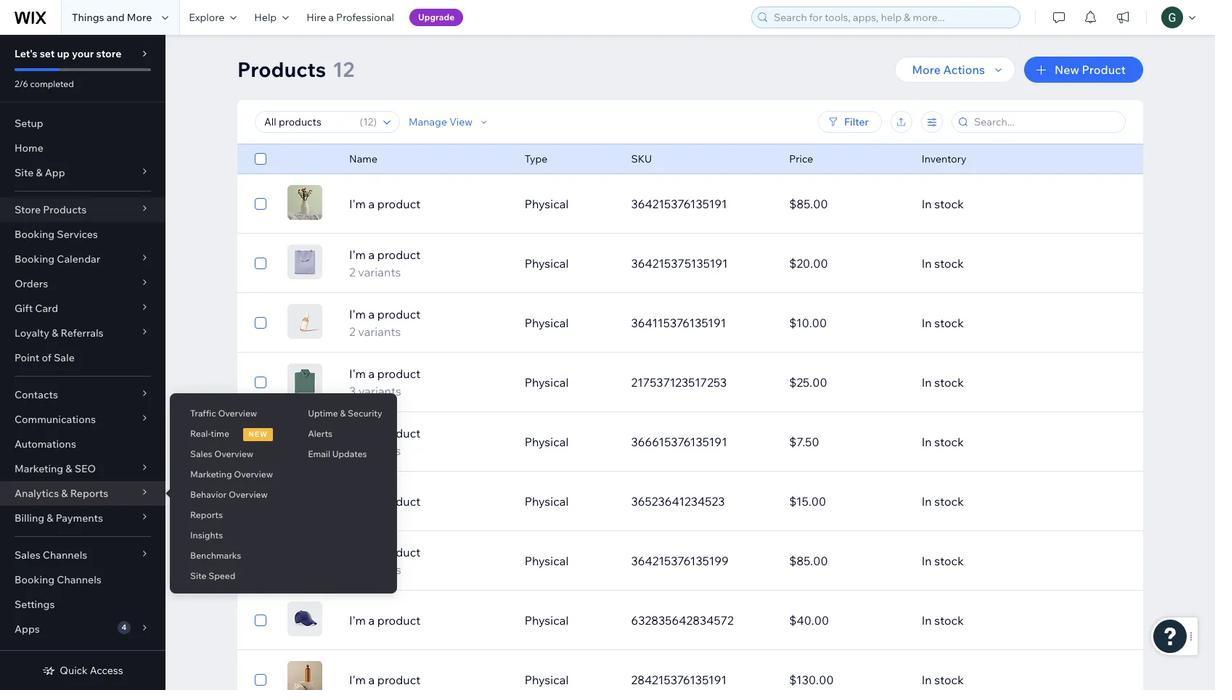 Task type: vqa. For each thing, say whether or not it's contained in the screenshot.
Products 12 12
yes



Task type: describe. For each thing, give the bounding box(es) containing it.
in stock link for 217537123517253
[[913, 365, 1071, 400]]

alerts link
[[288, 422, 397, 447]]

& for uptime
[[340, 408, 346, 419]]

uptime & security link
[[288, 402, 397, 426]]

new
[[248, 430, 268, 439]]

217537123517253 link
[[623, 365, 781, 400]]

in for 364215375135191
[[922, 256, 932, 271]]

traffic
[[190, 408, 216, 419]]

in for 364215376135191
[[922, 197, 932, 211]]

reports inside analytics & reports popup button
[[70, 487, 108, 500]]

$40.00 link
[[781, 603, 913, 638]]

$7.50 link
[[781, 425, 913, 460]]

email
[[308, 449, 330, 460]]

physical for 366615376135191
[[525, 435, 569, 449]]

284215376135191
[[631, 673, 727, 688]]

stock for 632835642834572
[[935, 614, 964, 628]]

analytics
[[15, 487, 59, 500]]

site speed link
[[170, 564, 288, 589]]

1 product from the top
[[377, 197, 421, 211]]

loyalty
[[15, 327, 49, 340]]

217537123517253
[[631, 375, 727, 390]]

Search... field
[[970, 112, 1121, 132]]

insights link
[[170, 523, 288, 548]]

booking calendar
[[15, 253, 100, 266]]

i'm a product 2 variants for 364115376135191
[[349, 307, 421, 339]]

view
[[450, 115, 473, 129]]

overview for sales overview
[[214, 449, 254, 460]]

site for site speed
[[190, 571, 207, 582]]

new product button
[[1024, 57, 1144, 83]]

actions
[[944, 62, 985, 77]]

36523641234523 link
[[623, 484, 781, 519]]

booking channels link
[[0, 568, 166, 592]]

$85.00 for 364215376135191
[[789, 197, 828, 211]]

marketing for marketing overview
[[190, 469, 232, 480]]

physical for 364215375135191
[[525, 256, 569, 271]]

more inside more actions popup button
[[912, 62, 941, 77]]

4 product from the top
[[377, 367, 421, 381]]

email updates link
[[288, 442, 397, 467]]

billing & payments button
[[0, 506, 166, 531]]

quick
[[60, 664, 88, 677]]

communications button
[[0, 407, 166, 432]]

in for 284215376135191
[[922, 673, 932, 688]]

updates
[[332, 449, 367, 460]]

284215376135191 link
[[623, 663, 781, 690]]

alerts
[[308, 428, 333, 439]]

$10.00
[[789, 316, 827, 330]]

Search for tools, apps, help & more... field
[[770, 7, 1016, 28]]

booking channels
[[15, 574, 101, 587]]

channels for booking channels
[[57, 574, 101, 587]]

stock for 364115376135191
[[935, 316, 964, 330]]

6 product from the top
[[377, 494, 421, 509]]

set
[[40, 47, 55, 60]]

12 for ( 12 )
[[363, 115, 374, 129]]

setup link
[[0, 111, 166, 136]]

6 physical from the top
[[525, 494, 569, 509]]

point of sale
[[15, 351, 75, 364]]

automations
[[15, 438, 76, 451]]

store
[[15, 203, 41, 216]]

& for site
[[36, 166, 43, 179]]

stock for 217537123517253
[[935, 375, 964, 390]]

physical for 364115376135191
[[525, 316, 569, 330]]

Unsaved view field
[[260, 112, 355, 132]]

6 in stock from the top
[[922, 494, 964, 509]]

manage view button
[[409, 115, 490, 129]]

marketing for marketing & seo
[[15, 462, 63, 476]]

overview for behavior overview
[[229, 489, 268, 500]]

store
[[96, 47, 122, 60]]

loyalty & referrals button
[[0, 321, 166, 346]]

i'm a product link for 284215376135191
[[341, 672, 516, 689]]

in stock for 632835642834572
[[922, 614, 964, 628]]

12 for products 12
[[333, 57, 354, 82]]

8 product from the top
[[377, 614, 421, 628]]

calendar
[[57, 253, 100, 266]]

home
[[15, 142, 43, 155]]

physical link for 366615376135191
[[516, 425, 623, 460]]

)
[[374, 115, 377, 129]]

let's set up your store
[[15, 47, 122, 60]]

marketing overview link
[[170, 462, 288, 487]]

in for 632835642834572
[[922, 614, 932, 628]]

orders button
[[0, 272, 166, 296]]

2 for 364215375135191
[[349, 265, 356, 280]]

in stock for 366615376135191
[[922, 435, 964, 449]]

3 for 364215376135199
[[349, 563, 356, 577]]

payments
[[56, 512, 103, 525]]

sale
[[54, 351, 75, 364]]

sales channels button
[[0, 543, 166, 568]]

contacts
[[15, 388, 58, 402]]

time
[[211, 428, 229, 439]]

in stock for 284215376135191
[[922, 673, 964, 688]]

$130.00
[[789, 673, 834, 688]]

variants for 366615376135191
[[358, 444, 401, 458]]

in stock for 364215375135191
[[922, 256, 964, 271]]

& for analytics
[[61, 487, 68, 500]]

products 12
[[237, 57, 354, 82]]

booking services
[[15, 228, 98, 241]]

2 product from the top
[[377, 248, 421, 262]]

2 i'm from the top
[[349, 248, 366, 262]]

1 i'm from the top
[[349, 197, 366, 211]]

in for 366615376135191
[[922, 435, 932, 449]]

stock for 284215376135191
[[935, 673, 964, 688]]

physical for 632835642834572
[[525, 614, 569, 628]]

stock for 364215376135199
[[935, 554, 964, 568]]

of
[[42, 351, 51, 364]]

physical link for 284215376135191
[[516, 663, 623, 690]]

explore
[[189, 11, 225, 24]]

3 i'm from the top
[[349, 307, 366, 322]]

product
[[1082, 62, 1126, 77]]

booking for booking services
[[15, 228, 55, 241]]

filter button
[[818, 111, 882, 133]]

3 for 217537123517253
[[349, 384, 356, 399]]

6 i'm from the top
[[349, 494, 366, 509]]

setup
[[15, 117, 43, 130]]

2 i'm a product link from the top
[[341, 493, 516, 510]]

completed
[[30, 78, 74, 89]]

in stock for 364215376135199
[[922, 554, 964, 568]]

new
[[1055, 62, 1080, 77]]

sales for sales channels
[[15, 549, 40, 562]]

behavior
[[190, 489, 227, 500]]

insights
[[190, 530, 223, 541]]

home link
[[0, 136, 166, 160]]

in stock link for 364115376135191
[[913, 306, 1071, 341]]

i'm a product 3 variants for 217537123517253
[[349, 367, 421, 399]]

gift
[[15, 302, 33, 315]]

i'm a product 3 variants for 364215376135199
[[349, 545, 421, 577]]

632835642834572 link
[[623, 603, 781, 638]]

& for loyalty
[[52, 327, 58, 340]]

i'm a product link for 364215376135191
[[341, 195, 516, 213]]

7 i'm from the top
[[349, 545, 366, 560]]

0 vertical spatial more
[[127, 11, 152, 24]]

analytics & reports button
[[0, 481, 166, 506]]

filter
[[844, 115, 869, 129]]

sales overview
[[190, 449, 254, 460]]

variants for 217537123517253
[[359, 384, 401, 399]]

$85.00 link for 364215376135191
[[781, 187, 913, 221]]

5 i'm from the top
[[349, 426, 366, 441]]

4
[[122, 623, 126, 632]]

sales overview link
[[170, 442, 288, 467]]

2 i'm a product from the top
[[349, 494, 421, 509]]

36523641234523
[[631, 494, 725, 509]]



Task type: locate. For each thing, give the bounding box(es) containing it.
2 vertical spatial 2
[[349, 444, 356, 458]]

4 i'm from the top
[[349, 367, 366, 381]]

point
[[15, 351, 39, 364]]

gift card button
[[0, 296, 166, 321]]

$85.00 link up $40.00 "link"
[[781, 544, 913, 579]]

i'm a product for 632835642834572
[[349, 614, 421, 628]]

364215376135191
[[631, 197, 727, 211]]

3 booking from the top
[[15, 574, 55, 587]]

overview inside traffic overview link
[[218, 408, 257, 419]]

channels up booking channels
[[43, 549, 87, 562]]

3 i'm a product from the top
[[349, 614, 421, 628]]

0 vertical spatial sales
[[190, 449, 212, 460]]

$85.00 up '$40.00'
[[789, 554, 828, 568]]

in for 217537123517253
[[922, 375, 932, 390]]

2/6 completed
[[15, 78, 74, 89]]

2 booking from the top
[[15, 253, 55, 266]]

physical for 364215376135191
[[525, 197, 569, 211]]

0 vertical spatial channels
[[43, 549, 87, 562]]

4 i'm a product link from the top
[[341, 672, 516, 689]]

9 product from the top
[[377, 673, 421, 688]]

overview down "sales overview" link
[[234, 469, 273, 480]]

overview for traffic overview
[[218, 408, 257, 419]]

manage
[[409, 115, 447, 129]]

channels down sales channels popup button
[[57, 574, 101, 587]]

billing
[[15, 512, 44, 525]]

0 vertical spatial 12
[[333, 57, 354, 82]]

3 in stock link from the top
[[913, 306, 1071, 341]]

1 $85.00 link from the top
[[781, 187, 913, 221]]

3
[[349, 384, 356, 399], [349, 563, 356, 577]]

$85.00 link for 364215376135199
[[781, 544, 913, 579]]

4 stock from the top
[[935, 375, 964, 390]]

4 in stock from the top
[[922, 375, 964, 390]]

seo
[[75, 462, 96, 476]]

sales down real-
[[190, 449, 212, 460]]

& left app
[[36, 166, 43, 179]]

1 $85.00 from the top
[[789, 197, 828, 211]]

3 in stock from the top
[[922, 316, 964, 330]]

store products button
[[0, 197, 166, 222]]

variants for 364215375135191
[[358, 265, 401, 280]]

booking for booking calendar
[[15, 253, 55, 266]]

1 i'm a product from the top
[[349, 197, 421, 211]]

1 vertical spatial products
[[43, 203, 87, 216]]

apps
[[15, 623, 40, 636]]

( 12 )
[[360, 115, 377, 129]]

8 physical link from the top
[[516, 603, 623, 638]]

1 variants from the top
[[358, 265, 401, 280]]

booking up settings
[[15, 574, 55, 587]]

6 physical link from the top
[[516, 484, 623, 519]]

0 horizontal spatial sales
[[15, 549, 40, 562]]

1 vertical spatial site
[[190, 571, 207, 582]]

marketing overview
[[190, 469, 273, 480]]

2 stock from the top
[[935, 256, 964, 271]]

product
[[377, 197, 421, 211], [377, 248, 421, 262], [377, 307, 421, 322], [377, 367, 421, 381], [377, 426, 421, 441], [377, 494, 421, 509], [377, 545, 421, 560], [377, 614, 421, 628], [377, 673, 421, 688]]

9 in from the top
[[922, 673, 932, 688]]

0 vertical spatial i'm a product 2 variants
[[349, 248, 421, 280]]

site inside popup button
[[15, 166, 34, 179]]

1 physical from the top
[[525, 197, 569, 211]]

in for 364215376135199
[[922, 554, 932, 568]]

$85.00 for 364215376135199
[[789, 554, 828, 568]]

1 i'm a product 3 variants from the top
[[349, 367, 421, 399]]

$85.00 link up $20.00 link
[[781, 187, 913, 221]]

0 vertical spatial i'm a product 3 variants
[[349, 367, 421, 399]]

6 in stock link from the top
[[913, 484, 1071, 519]]

4 in from the top
[[922, 375, 932, 390]]

booking down store
[[15, 228, 55, 241]]

2 3 from the top
[[349, 563, 356, 577]]

& right 'uptime'
[[340, 408, 346, 419]]

physical link for 632835642834572
[[516, 603, 623, 638]]

None checkbox
[[255, 150, 266, 168], [255, 314, 266, 332], [255, 433, 266, 451], [255, 612, 266, 629], [255, 150, 266, 168], [255, 314, 266, 332], [255, 433, 266, 451], [255, 612, 266, 629]]

physical link for 364115376135191
[[516, 306, 623, 341]]

2 physical from the top
[[525, 256, 569, 271]]

5 in from the top
[[922, 435, 932, 449]]

your
[[72, 47, 94, 60]]

channels inside popup button
[[43, 549, 87, 562]]

i'm a product 2 variants
[[349, 248, 421, 280], [349, 307, 421, 339], [349, 426, 421, 458]]

sales inside popup button
[[15, 549, 40, 562]]

1 horizontal spatial more
[[912, 62, 941, 77]]

2 variants from the top
[[358, 325, 401, 339]]

5 physical link from the top
[[516, 425, 623, 460]]

physical for 284215376135191
[[525, 673, 569, 688]]

$85.00
[[789, 197, 828, 211], [789, 554, 828, 568]]

real-time
[[190, 428, 229, 439]]

1 in from the top
[[922, 197, 932, 211]]

0 vertical spatial reports
[[70, 487, 108, 500]]

services
[[57, 228, 98, 241]]

store products
[[15, 203, 87, 216]]

3 in from the top
[[922, 316, 932, 330]]

$20.00 link
[[781, 246, 913, 281]]

& for billing
[[47, 512, 53, 525]]

7 in stock from the top
[[922, 554, 964, 568]]

email updates
[[308, 449, 367, 460]]

sales for sales overview
[[190, 449, 212, 460]]

physical for 217537123517253
[[525, 375, 569, 390]]

8 stock from the top
[[935, 614, 964, 628]]

3 physical from the top
[[525, 316, 569, 330]]

5 variants from the top
[[359, 563, 401, 577]]

3 i'm a product link from the top
[[341, 612, 516, 629]]

channels
[[43, 549, 87, 562], [57, 574, 101, 587]]

366615376135191 link
[[623, 425, 781, 460]]

7 physical link from the top
[[516, 544, 623, 579]]

point of sale link
[[0, 346, 166, 370]]

5 product from the top
[[377, 426, 421, 441]]

9 physical from the top
[[525, 673, 569, 688]]

in stock link for 364215376135199
[[913, 544, 1071, 579]]

marketing up behavior
[[190, 469, 232, 480]]

physical for 364215376135199
[[525, 554, 569, 568]]

1 in stock link from the top
[[913, 187, 1071, 221]]

physical link for 364215376135191
[[516, 187, 623, 221]]

loyalty & referrals
[[15, 327, 104, 340]]

sales down billing
[[15, 549, 40, 562]]

1 vertical spatial 2
[[349, 325, 356, 339]]

1 horizontal spatial marketing
[[190, 469, 232, 480]]

1 horizontal spatial site
[[190, 571, 207, 582]]

$7.50
[[789, 435, 820, 449]]

1 horizontal spatial sales
[[190, 449, 212, 460]]

8 in stock link from the top
[[913, 603, 1071, 638]]

364215376135191 link
[[623, 187, 781, 221]]

sidebar element
[[0, 35, 166, 690]]

i'm a product for 364215376135191
[[349, 197, 421, 211]]

site left the speed
[[190, 571, 207, 582]]

364215376135199 link
[[623, 544, 781, 579]]

4 in stock link from the top
[[913, 365, 1071, 400]]

5 in stock link from the top
[[913, 425, 1071, 460]]

gift card
[[15, 302, 58, 315]]

in stock link for 364215375135191
[[913, 246, 1071, 281]]

$85.00 down price
[[789, 197, 828, 211]]

6 stock from the top
[[935, 494, 964, 509]]

in stock link for 366615376135191
[[913, 425, 1071, 460]]

i'm a product 2 variants for 364215375135191
[[349, 248, 421, 280]]

hire a professional link
[[298, 0, 403, 35]]

& right billing
[[47, 512, 53, 525]]

security
[[348, 408, 382, 419]]

2 2 from the top
[[349, 325, 356, 339]]

1 vertical spatial 3
[[349, 563, 356, 577]]

more left actions
[[912, 62, 941, 77]]

physical link for 364215375135191
[[516, 246, 623, 281]]

0 vertical spatial 2
[[349, 265, 356, 280]]

in stock for 217537123517253
[[922, 375, 964, 390]]

overview for marketing overview
[[234, 469, 273, 480]]

2 i'm a product 3 variants from the top
[[349, 545, 421, 577]]

7 stock from the top
[[935, 554, 964, 568]]

7 physical from the top
[[525, 554, 569, 568]]

1 horizontal spatial products
[[237, 57, 326, 82]]

marketing & seo button
[[0, 457, 166, 481]]

2 in from the top
[[922, 256, 932, 271]]

1 vertical spatial booking
[[15, 253, 55, 266]]

overview down marketing overview
[[229, 489, 268, 500]]

6 in from the top
[[922, 494, 932, 509]]

1 vertical spatial sales
[[15, 549, 40, 562]]

0 horizontal spatial more
[[127, 11, 152, 24]]

1 horizontal spatial reports
[[190, 510, 223, 521]]

1 vertical spatial i'm a product 2 variants
[[349, 307, 421, 339]]

more actions
[[912, 62, 985, 77]]

2 for 364115376135191
[[349, 325, 356, 339]]

1 vertical spatial i'm a product 3 variants
[[349, 545, 421, 577]]

physical
[[525, 197, 569, 211], [525, 256, 569, 271], [525, 316, 569, 330], [525, 375, 569, 390], [525, 435, 569, 449], [525, 494, 569, 509], [525, 554, 569, 568], [525, 614, 569, 628], [525, 673, 569, 688]]

8 physical from the top
[[525, 614, 569, 628]]

traffic overview link
[[170, 402, 288, 426]]

in for 364115376135191
[[922, 316, 932, 330]]

1 vertical spatial $85.00 link
[[781, 544, 913, 579]]

help button
[[246, 0, 298, 35]]

2 i'm a product 2 variants from the top
[[349, 307, 421, 339]]

7 in stock link from the top
[[913, 544, 1071, 579]]

1 vertical spatial $85.00
[[789, 554, 828, 568]]

booking for booking channels
[[15, 574, 55, 587]]

uptime
[[308, 408, 338, 419]]

reports down the seo
[[70, 487, 108, 500]]

0 vertical spatial products
[[237, 57, 326, 82]]

i'm a product for 284215376135191
[[349, 673, 421, 688]]

2 in stock link from the top
[[913, 246, 1071, 281]]

contacts button
[[0, 383, 166, 407]]

3 variants from the top
[[359, 384, 401, 399]]

2 $85.00 link from the top
[[781, 544, 913, 579]]

12 up name
[[363, 115, 374, 129]]

1 vertical spatial more
[[912, 62, 941, 77]]

behavior overview link
[[170, 483, 288, 508]]

reports link
[[170, 503, 288, 528]]

364215376135199
[[631, 554, 729, 568]]

products inside 'popup button'
[[43, 203, 87, 216]]

1 i'm a product link from the top
[[341, 195, 516, 213]]

2 $85.00 from the top
[[789, 554, 828, 568]]

1 booking from the top
[[15, 228, 55, 241]]

1 physical link from the top
[[516, 187, 623, 221]]

2 physical link from the top
[[516, 246, 623, 281]]

9 i'm from the top
[[349, 673, 366, 688]]

3 2 from the top
[[349, 444, 356, 458]]

$15.00
[[789, 494, 826, 509]]

booking inside popup button
[[15, 253, 55, 266]]

2
[[349, 265, 356, 280], [349, 325, 356, 339], [349, 444, 356, 458]]

in stock link for 284215376135191
[[913, 663, 1071, 690]]

1 3 from the top
[[349, 384, 356, 399]]

8 i'm from the top
[[349, 614, 366, 628]]

364215375135191
[[631, 256, 728, 271]]

9 stock from the top
[[935, 673, 964, 688]]

reports inside reports "link"
[[190, 510, 223, 521]]

& right 'loyalty'
[[52, 327, 58, 340]]

type
[[525, 152, 548, 166]]

4 physical link from the top
[[516, 365, 623, 400]]

12 down hire a professional
[[333, 57, 354, 82]]

1 vertical spatial channels
[[57, 574, 101, 587]]

settings link
[[0, 592, 166, 617]]

0 vertical spatial $85.00
[[789, 197, 828, 211]]

products up booking services
[[43, 203, 87, 216]]

2 in stock from the top
[[922, 256, 964, 271]]

i'm a product 2 variants for 366615376135191
[[349, 426, 421, 458]]

more right and
[[127, 11, 152, 24]]

let's
[[15, 47, 37, 60]]

stock for 364215375135191
[[935, 256, 964, 271]]

0 horizontal spatial site
[[15, 166, 34, 179]]

price
[[789, 152, 813, 166]]

9 in stock from the top
[[922, 673, 964, 688]]

1 vertical spatial reports
[[190, 510, 223, 521]]

help
[[254, 11, 277, 24]]

channels for sales channels
[[43, 549, 87, 562]]

$130.00 link
[[781, 663, 913, 690]]

4 variants from the top
[[358, 444, 401, 458]]

marketing inside dropdown button
[[15, 462, 63, 476]]

overview inside marketing overview link
[[234, 469, 273, 480]]

4 i'm a product from the top
[[349, 673, 421, 688]]

billing & payments
[[15, 512, 103, 525]]

in stock link for 364215376135191
[[913, 187, 1071, 221]]

quick access button
[[42, 664, 123, 677]]

i'm a product link for 632835642834572
[[341, 612, 516, 629]]

3 stock from the top
[[935, 316, 964, 330]]

364115376135191 link
[[623, 306, 781, 341]]

$15.00 link
[[781, 484, 913, 519]]

0 vertical spatial $85.00 link
[[781, 187, 913, 221]]

overview up marketing overview
[[214, 449, 254, 460]]

reports up insights
[[190, 510, 223, 521]]

1 in stock from the top
[[922, 197, 964, 211]]

site speed
[[190, 571, 235, 582]]

0 vertical spatial site
[[15, 166, 34, 179]]

booking up orders
[[15, 253, 55, 266]]

9 physical link from the top
[[516, 663, 623, 690]]

site down "home"
[[15, 166, 34, 179]]

4 physical from the top
[[525, 375, 569, 390]]

$40.00
[[789, 614, 829, 628]]

& for marketing
[[66, 462, 72, 476]]

2 vertical spatial booking
[[15, 574, 55, 587]]

stock for 364215376135191
[[935, 197, 964, 211]]

physical link for 217537123517253
[[516, 365, 623, 400]]

3 physical link from the top
[[516, 306, 623, 341]]

0 horizontal spatial 12
[[333, 57, 354, 82]]

a
[[328, 11, 334, 24], [368, 197, 375, 211], [368, 248, 375, 262], [368, 307, 375, 322], [368, 367, 375, 381], [368, 426, 375, 441], [368, 494, 375, 509], [368, 545, 375, 560], [368, 614, 375, 628], [368, 673, 375, 688]]

7 product from the top
[[377, 545, 421, 560]]

overview inside "sales overview" link
[[214, 449, 254, 460]]

automations link
[[0, 432, 166, 457]]

site for site & app
[[15, 166, 34, 179]]

in stock link for 632835642834572
[[913, 603, 1071, 638]]

site & app button
[[0, 160, 166, 185]]

2 vertical spatial i'm a product 2 variants
[[349, 426, 421, 458]]

0 vertical spatial booking
[[15, 228, 55, 241]]

3 i'm a product 2 variants from the top
[[349, 426, 421, 458]]

None checkbox
[[255, 195, 266, 213], [255, 255, 266, 272], [255, 374, 266, 391], [255, 493, 266, 510], [255, 672, 266, 689], [255, 195, 266, 213], [255, 255, 266, 272], [255, 374, 266, 391], [255, 493, 266, 510], [255, 672, 266, 689]]

0 horizontal spatial reports
[[70, 487, 108, 500]]

2 for 366615376135191
[[349, 444, 356, 458]]

364215375135191 link
[[623, 246, 781, 281]]

physical link for 364215376135199
[[516, 544, 623, 579]]

products down help 'button'
[[237, 57, 326, 82]]

in stock for 364215376135191
[[922, 197, 964, 211]]

speed
[[209, 571, 235, 582]]

app
[[45, 166, 65, 179]]

booking services link
[[0, 222, 166, 247]]

$20.00
[[789, 256, 828, 271]]

0 horizontal spatial marketing
[[15, 462, 63, 476]]

5 physical from the top
[[525, 435, 569, 449]]

& up billing & payments
[[61, 487, 68, 500]]

0 horizontal spatial products
[[43, 203, 87, 216]]

overview up time
[[218, 408, 257, 419]]

& left the seo
[[66, 462, 72, 476]]

stock for 366615376135191
[[935, 435, 964, 449]]

variants for 364215376135199
[[359, 563, 401, 577]]

1 2 from the top
[[349, 265, 356, 280]]

8 in stock from the top
[[922, 614, 964, 628]]

professional
[[336, 11, 394, 24]]

&
[[36, 166, 43, 179], [52, 327, 58, 340], [340, 408, 346, 419], [66, 462, 72, 476], [61, 487, 68, 500], [47, 512, 53, 525]]

5 stock from the top
[[935, 435, 964, 449]]

quick access
[[60, 664, 123, 677]]

1 i'm a product 2 variants from the top
[[349, 248, 421, 280]]

variants for 364115376135191
[[358, 325, 401, 339]]

1 horizontal spatial 12
[[363, 115, 374, 129]]

in stock for 364115376135191
[[922, 316, 964, 330]]

inventory
[[922, 152, 967, 166]]

overview inside behavior overview link
[[229, 489, 268, 500]]

marketing up "analytics"
[[15, 462, 63, 476]]

analytics & reports
[[15, 487, 108, 500]]

8 in from the top
[[922, 614, 932, 628]]

1 vertical spatial 12
[[363, 115, 374, 129]]

3 product from the top
[[377, 307, 421, 322]]

real-
[[190, 428, 211, 439]]

things and more
[[72, 11, 152, 24]]

7 in from the top
[[922, 554, 932, 568]]

marketing & seo
[[15, 462, 96, 476]]

0 vertical spatial 3
[[349, 384, 356, 399]]

booking
[[15, 228, 55, 241], [15, 253, 55, 266], [15, 574, 55, 587]]

things
[[72, 11, 104, 24]]

1 stock from the top
[[935, 197, 964, 211]]



